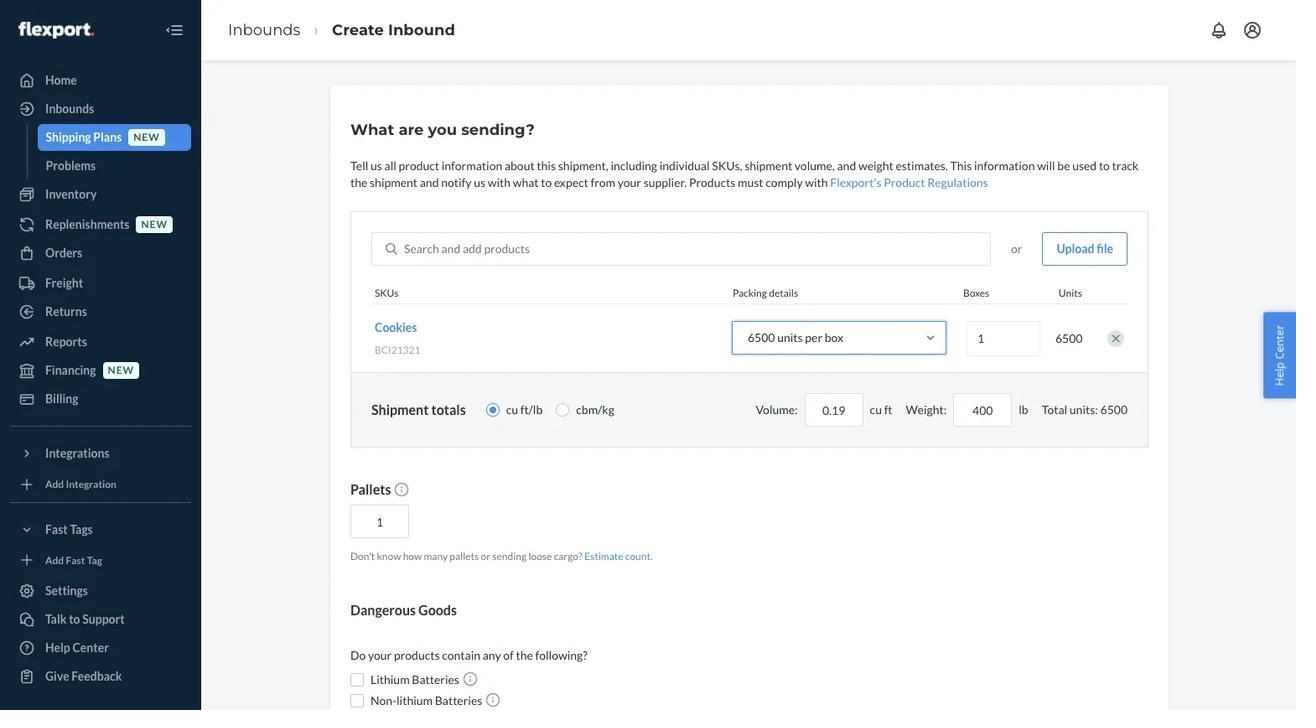 Task type: locate. For each thing, give the bounding box(es) containing it.
6500
[[748, 331, 775, 345], [1056, 331, 1083, 345], [1101, 403, 1128, 417]]

flexport's
[[831, 175, 882, 190]]

add inside 'link'
[[45, 478, 64, 491]]

new up the orders link
[[141, 218, 168, 231]]

batteries up non-lithium batteries
[[412, 673, 460, 687]]

the down tell
[[351, 175, 368, 190]]

1 vertical spatial us
[[474, 175, 486, 190]]

1 vertical spatial 0 text field
[[351, 505, 409, 539]]

cookies
[[375, 320, 417, 335]]

close navigation image
[[164, 20, 185, 40]]

fast tags
[[45, 522, 93, 536]]

2 vertical spatial and
[[442, 242, 461, 256]]

total
[[1042, 403, 1068, 417]]

0 vertical spatial center
[[1273, 325, 1288, 359]]

1 horizontal spatial center
[[1273, 325, 1288, 359]]

or left upload
[[1011, 242, 1023, 256]]

Number of boxes number field
[[967, 321, 1041, 356]]

add for add fast tag
[[45, 554, 64, 567]]

units
[[1059, 287, 1083, 299]]

2 vertical spatial new
[[108, 364, 134, 377]]

1 vertical spatial to
[[541, 175, 552, 190]]

fast tags button
[[10, 516, 191, 543]]

1 horizontal spatial help
[[1273, 362, 1288, 386]]

billing link
[[10, 386, 191, 413]]

to right "talk"
[[69, 612, 80, 626]]

cu left ft
[[870, 403, 882, 417]]

flexport logo image
[[18, 22, 94, 38]]

inventory link
[[10, 181, 191, 208]]

to right used
[[1099, 159, 1110, 173]]

problems
[[46, 159, 96, 173]]

shipping
[[46, 130, 91, 144]]

6500 for 6500 units per box
[[748, 331, 775, 345]]

with down 'volume,'
[[805, 175, 828, 190]]

0 horizontal spatial us
[[371, 159, 382, 173]]

pallets
[[450, 550, 479, 563]]

1 horizontal spatial information
[[974, 159, 1035, 173]]

0 horizontal spatial and
[[420, 175, 439, 190]]

0 vertical spatial new
[[134, 131, 160, 144]]

help inside button
[[1273, 362, 1288, 386]]

shipment,
[[558, 159, 609, 173]]

new for financing
[[108, 364, 134, 377]]

1 horizontal spatial 6500
[[1056, 331, 1083, 345]]

and up flexport's
[[837, 159, 856, 173]]

integrations button
[[10, 440, 191, 467]]

2 add from the top
[[45, 554, 64, 567]]

0 vertical spatial or
[[1011, 242, 1023, 256]]

lithium
[[371, 673, 410, 687]]

you
[[428, 121, 457, 139]]

information left will
[[974, 159, 1035, 173]]

0 vertical spatial inbounds link
[[228, 21, 301, 39]]

packing
[[733, 287, 767, 299]]

0 horizontal spatial your
[[368, 648, 392, 663]]

what
[[351, 121, 394, 139]]

center
[[1273, 325, 1288, 359], [73, 641, 109, 655]]

information
[[442, 159, 503, 173], [974, 159, 1035, 173]]

and down product
[[420, 175, 439, 190]]

0 vertical spatial to
[[1099, 159, 1110, 173]]

details
[[769, 287, 799, 299]]

1 vertical spatial help center
[[45, 641, 109, 655]]

0 vertical spatial 0 text field
[[954, 393, 1012, 427]]

us right notify
[[474, 175, 486, 190]]

6500 right units:
[[1101, 403, 1128, 417]]

your down including
[[618, 175, 642, 190]]

0 vertical spatial and
[[837, 159, 856, 173]]

the right of
[[516, 648, 533, 663]]

2 cu from the left
[[870, 403, 882, 417]]

expect
[[554, 175, 589, 190]]

0 horizontal spatial help center
[[45, 641, 109, 655]]

0 vertical spatial add
[[45, 478, 64, 491]]

to down "this"
[[541, 175, 552, 190]]

pallets
[[351, 482, 394, 497]]

cbm/kg
[[576, 403, 615, 417]]

2 with from the left
[[805, 175, 828, 190]]

1 horizontal spatial to
[[541, 175, 552, 190]]

your right 'do'
[[368, 648, 392, 663]]

contain
[[442, 648, 481, 663]]

with down the about
[[488, 175, 511, 190]]

the inside tell us all product information about this shipment, including individual skus, shipment volume, and weight estimates. this information will be used to track the shipment and notify us with what to expect from your supplier. products must comply with
[[351, 175, 368, 190]]

reports
[[45, 335, 87, 349]]

add left integration
[[45, 478, 64, 491]]

search and add products
[[404, 242, 530, 256]]

0 vertical spatial inbounds
[[228, 21, 301, 39]]

do
[[351, 648, 366, 663]]

batteries right lithium
[[435, 694, 483, 708]]

settings
[[45, 584, 88, 598]]

and
[[837, 159, 856, 173], [420, 175, 439, 190], [442, 242, 461, 256]]

1 horizontal spatial cu
[[870, 403, 882, 417]]

1 horizontal spatial or
[[1011, 242, 1023, 256]]

help
[[1273, 362, 1288, 386], [45, 641, 70, 655]]

None radio
[[486, 404, 500, 417], [556, 404, 570, 417], [486, 404, 500, 417], [556, 404, 570, 417]]

0 horizontal spatial shipment
[[370, 175, 418, 190]]

0 vertical spatial us
[[371, 159, 382, 173]]

product
[[399, 159, 440, 173]]

0 vertical spatial your
[[618, 175, 642, 190]]

6500 left units
[[748, 331, 775, 345]]

inbound
[[388, 21, 455, 39]]

tags
[[70, 522, 93, 536]]

or right pallets
[[481, 550, 491, 563]]

add up the settings
[[45, 554, 64, 567]]

talk to support
[[45, 612, 125, 626]]

1 vertical spatial your
[[368, 648, 392, 663]]

1 horizontal spatial with
[[805, 175, 828, 190]]

1 horizontal spatial us
[[474, 175, 486, 190]]

batteries
[[412, 673, 460, 687], [435, 694, 483, 708]]

inbounds link
[[228, 21, 301, 39], [10, 96, 191, 122]]

1 horizontal spatial the
[[516, 648, 533, 663]]

0 horizontal spatial cu
[[506, 403, 518, 417]]

track
[[1113, 159, 1139, 173]]

0 horizontal spatial to
[[69, 612, 80, 626]]

0 horizontal spatial or
[[481, 550, 491, 563]]

file
[[1097, 242, 1114, 256]]

don't
[[351, 550, 375, 563]]

regulations
[[928, 175, 989, 190]]

0 horizontal spatial with
[[488, 175, 511, 190]]

1 vertical spatial products
[[394, 648, 440, 663]]

shipment down all
[[370, 175, 418, 190]]

0 text field
[[954, 393, 1012, 427], [351, 505, 409, 539]]

fast left tag
[[66, 554, 85, 567]]

fast left the 'tags'
[[45, 522, 68, 536]]

do your products contain any of the following?
[[351, 648, 588, 663]]

notify
[[441, 175, 472, 190]]

0 vertical spatial help
[[1273, 362, 1288, 386]]

1 horizontal spatial shipment
[[745, 159, 793, 173]]

supplier.
[[644, 175, 687, 190]]

upload file
[[1057, 242, 1114, 256]]

0 vertical spatial help center
[[1273, 325, 1288, 386]]

row
[[372, 304, 1128, 372]]

1 vertical spatial inbounds link
[[10, 96, 191, 122]]

give feedback
[[45, 669, 122, 684]]

0 horizontal spatial center
[[73, 641, 109, 655]]

and left add
[[442, 242, 461, 256]]

skus,
[[712, 159, 743, 173]]

information up notify
[[442, 159, 503, 173]]

None checkbox
[[351, 673, 364, 687], [351, 694, 364, 708], [351, 673, 364, 687], [351, 694, 364, 708]]

cu left ft/lb
[[506, 403, 518, 417]]

1 horizontal spatial help center
[[1273, 325, 1288, 386]]

lb
[[1019, 403, 1029, 417]]

settings link
[[10, 578, 191, 605]]

total units: 6500
[[1042, 403, 1128, 417]]

0 vertical spatial batteries
[[412, 673, 460, 687]]

row containing cookies
[[372, 304, 1128, 372]]

search image
[[386, 243, 398, 255]]

tell
[[351, 159, 368, 173]]

new right plans
[[134, 131, 160, 144]]

0 vertical spatial products
[[484, 242, 530, 256]]

1 vertical spatial inbounds
[[45, 101, 94, 116]]

home link
[[10, 67, 191, 94]]

shipment up comply
[[745, 159, 793, 173]]

products
[[689, 175, 736, 190]]

1 vertical spatial add
[[45, 554, 64, 567]]

give
[[45, 669, 69, 684]]

dangerous
[[351, 602, 416, 618]]

1 horizontal spatial your
[[618, 175, 642, 190]]

cookies link
[[375, 320, 417, 335]]

products right add
[[484, 242, 530, 256]]

to
[[1099, 159, 1110, 173], [541, 175, 552, 190], [69, 612, 80, 626]]

0 vertical spatial shipment
[[745, 159, 793, 173]]

new down reports link
[[108, 364, 134, 377]]

6500 down units at the top of page
[[1056, 331, 1083, 345]]

1 horizontal spatial inbounds
[[228, 21, 301, 39]]

estimate count button
[[585, 549, 651, 564]]

cu
[[506, 403, 518, 417], [870, 403, 882, 417]]

add
[[45, 478, 64, 491], [45, 554, 64, 567]]

cu ft/lb
[[506, 403, 543, 417]]

1 horizontal spatial and
[[442, 242, 461, 256]]

center inside button
[[1273, 325, 1288, 359]]

0 vertical spatial the
[[351, 175, 368, 190]]

0 horizontal spatial 6500
[[748, 331, 775, 345]]

0 horizontal spatial inbounds
[[45, 101, 94, 116]]

tell us all product information about this shipment, including individual skus, shipment volume, and weight estimates. this information will be used to track the shipment and notify us with what to expect from your supplier. products must comply with
[[351, 159, 1139, 190]]

0 horizontal spatial the
[[351, 175, 368, 190]]

totals
[[431, 401, 466, 417]]

integrations
[[45, 446, 110, 460]]

0 text field down pallets at the left
[[351, 505, 409, 539]]

search
[[404, 242, 439, 256]]

shipping plans
[[46, 130, 122, 144]]

1 vertical spatial center
[[73, 641, 109, 655]]

with
[[488, 175, 511, 190], [805, 175, 828, 190]]

1 horizontal spatial products
[[484, 242, 530, 256]]

0 horizontal spatial information
[[442, 159, 503, 173]]

1 vertical spatial new
[[141, 218, 168, 231]]

products up 'lithium batteries'
[[394, 648, 440, 663]]

the
[[351, 175, 368, 190], [516, 648, 533, 663]]

us left all
[[371, 159, 382, 173]]

6500 units per box
[[748, 331, 844, 345]]

0 horizontal spatial help
[[45, 641, 70, 655]]

tag
[[87, 554, 102, 567]]

1 add from the top
[[45, 478, 64, 491]]

0 text field left the lb
[[954, 393, 1012, 427]]

0 vertical spatial fast
[[45, 522, 68, 536]]

cargo?
[[554, 550, 583, 563]]

1 cu from the left
[[506, 403, 518, 417]]

lithium
[[397, 694, 433, 708]]

2 vertical spatial to
[[69, 612, 80, 626]]

ft
[[884, 403, 893, 417]]



Task type: describe. For each thing, give the bounding box(es) containing it.
goods
[[419, 602, 457, 618]]

estimate
[[585, 550, 624, 563]]

1 vertical spatial and
[[420, 175, 439, 190]]

open account menu image
[[1243, 20, 1263, 40]]

what are you sending?
[[351, 121, 535, 139]]

0 text field
[[805, 393, 864, 427]]

add for add integration
[[45, 478, 64, 491]]

inbounds inside breadcrumbs navigation
[[228, 21, 301, 39]]

to inside button
[[69, 612, 80, 626]]

shipment
[[372, 401, 429, 417]]

flexport's product regulations button
[[831, 174, 989, 191]]

breadcrumbs navigation
[[215, 6, 469, 55]]

help center button
[[1264, 312, 1297, 398]]

following?
[[535, 648, 588, 663]]

talk
[[45, 612, 67, 626]]

fast inside dropdown button
[[45, 522, 68, 536]]

add fast tag
[[45, 554, 102, 567]]

know
[[377, 550, 401, 563]]

don't know how many pallets or sending loose cargo? estimate count .
[[351, 550, 653, 563]]

any
[[483, 648, 501, 663]]

1 vertical spatial or
[[481, 550, 491, 563]]

this
[[951, 159, 972, 173]]

inventory
[[45, 187, 97, 201]]

be
[[1058, 159, 1071, 173]]

1 horizontal spatial inbounds link
[[228, 21, 301, 39]]

new for replenishments
[[141, 218, 168, 231]]

about
[[505, 159, 535, 173]]

home
[[45, 73, 77, 87]]

integration
[[66, 478, 117, 491]]

from
[[591, 175, 616, 190]]

add
[[463, 242, 482, 256]]

weight:
[[906, 403, 947, 417]]

units:
[[1070, 403, 1099, 417]]

1 vertical spatial help
[[45, 641, 70, 655]]

non-
[[371, 694, 397, 708]]

orders link
[[10, 240, 191, 267]]

add fast tag link
[[10, 550, 191, 571]]

feedback
[[72, 669, 122, 684]]

flexport's product regulations
[[831, 175, 989, 190]]

freight link
[[10, 270, 191, 297]]

1 vertical spatial fast
[[66, 554, 85, 567]]

reports link
[[10, 329, 191, 356]]

must
[[738, 175, 764, 190]]

skus
[[375, 287, 399, 299]]

ft/lb
[[521, 403, 543, 417]]

how
[[403, 550, 422, 563]]

many
[[424, 550, 448, 563]]

lithium batteries
[[371, 673, 462, 687]]

of
[[503, 648, 514, 663]]

volume:
[[756, 403, 798, 417]]

create inbound
[[332, 21, 455, 39]]

0 horizontal spatial products
[[394, 648, 440, 663]]

help center inside button
[[1273, 325, 1288, 386]]

talk to support button
[[10, 606, 191, 633]]

replenishments
[[45, 217, 130, 231]]

financing
[[45, 363, 96, 377]]

units
[[778, 331, 803, 345]]

1 with from the left
[[488, 175, 511, 190]]

cu ft
[[870, 403, 893, 417]]

1 information from the left
[[442, 159, 503, 173]]

2 horizontal spatial and
[[837, 159, 856, 173]]

cu for cu ft/lb
[[506, 403, 518, 417]]

are
[[399, 121, 424, 139]]

2 horizontal spatial to
[[1099, 159, 1110, 173]]

1 vertical spatial batteries
[[435, 694, 483, 708]]

1 horizontal spatial 0 text field
[[954, 393, 1012, 427]]

your inside tell us all product information about this shipment, including individual skus, shipment volume, and weight estimates. this information will be used to track the shipment and notify us with what to expect from your supplier. products must comply with
[[618, 175, 642, 190]]

create
[[332, 21, 384, 39]]

help center link
[[10, 635, 191, 662]]

returns link
[[10, 299, 191, 325]]

new for shipping plans
[[134, 131, 160, 144]]

create inbound link
[[332, 21, 455, 39]]

0 horizontal spatial 0 text field
[[351, 505, 409, 539]]

add integration link
[[10, 474, 191, 495]]

individual
[[660, 159, 710, 173]]

all
[[385, 159, 397, 173]]

returns
[[45, 304, 87, 319]]

give feedback button
[[10, 663, 191, 690]]

freight
[[45, 276, 83, 290]]

6500 for 6500
[[1056, 331, 1083, 345]]

plans
[[93, 130, 122, 144]]

including
[[611, 159, 658, 173]]

bci21321
[[375, 344, 421, 356]]

open notifications image
[[1209, 20, 1230, 40]]

1 vertical spatial the
[[516, 648, 533, 663]]

count
[[625, 550, 651, 563]]

problems link
[[37, 153, 191, 179]]

product
[[884, 175, 926, 190]]

2 horizontal spatial 6500
[[1101, 403, 1128, 417]]

1 vertical spatial shipment
[[370, 175, 418, 190]]

2 information from the left
[[974, 159, 1035, 173]]

dangerous goods
[[351, 602, 457, 618]]

0 horizontal spatial inbounds link
[[10, 96, 191, 122]]

estimates.
[[896, 159, 948, 173]]

boxes
[[964, 287, 990, 299]]

per
[[805, 331, 823, 345]]

this
[[537, 159, 556, 173]]

sending
[[493, 550, 527, 563]]

cu for cu ft
[[870, 403, 882, 417]]

upload file button
[[1043, 232, 1128, 266]]

billing
[[45, 392, 78, 406]]



Task type: vqa. For each thing, say whether or not it's contained in the screenshot.
the Help Center within the Help Center link
yes



